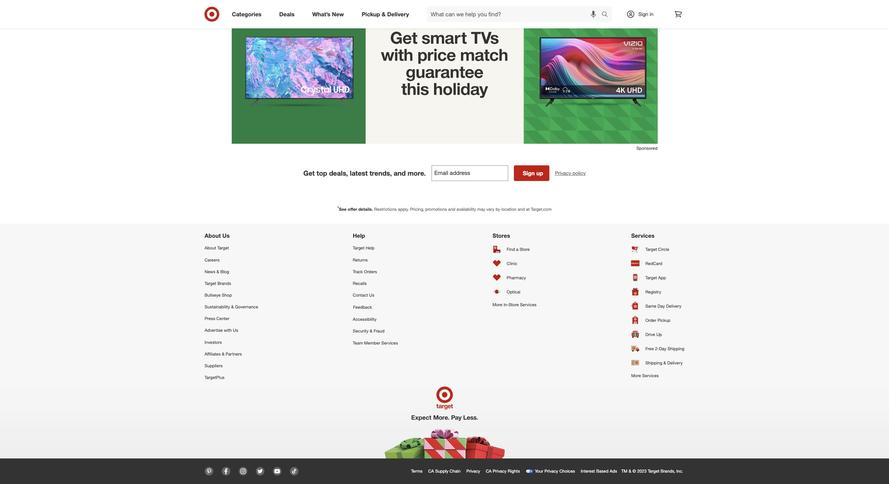 Task type: vqa. For each thing, say whether or not it's contained in the screenshot.
Returns on the left bottom of page
yes



Task type: locate. For each thing, give the bounding box(es) containing it.
same
[[646, 304, 657, 309]]

0 horizontal spatial shipping
[[646, 361, 663, 366]]

pickup right order
[[658, 318, 671, 323]]

target for target circle
[[646, 247, 658, 252]]

what's new
[[313, 11, 344, 18]]

more in-store services link
[[493, 299, 537, 311]]

suppliers link
[[205, 360, 258, 372]]

more for more services
[[632, 374, 642, 379]]

0 vertical spatial help
[[353, 233, 366, 240]]

ca left supply
[[429, 469, 434, 474]]

about target link
[[205, 242, 258, 254]]

target down about us
[[217, 246, 229, 251]]

help up 'returns' link
[[366, 246, 375, 251]]

registry
[[646, 289, 662, 295]]

us right "with"
[[233, 328, 238, 333]]

member
[[365, 341, 381, 346]]

accessibility
[[353, 317, 377, 322]]

0 horizontal spatial sign
[[523, 170, 535, 177]]

0 vertical spatial us
[[223, 233, 230, 240]]

2 ca from the left
[[486, 469, 492, 474]]

sign inside button
[[523, 170, 535, 177]]

privacy inside privacy policy link
[[556, 170, 572, 176]]

privacy right chain
[[467, 469, 481, 474]]

ca right the privacy 'link'
[[486, 469, 492, 474]]

What can we help you find? suggestions appear below search field
[[427, 6, 604, 22]]

targetplus
[[205, 375, 225, 380]]

1 horizontal spatial sign
[[639, 11, 649, 17]]

sign for sign in
[[639, 11, 649, 17]]

deals
[[279, 11, 295, 18]]

at
[[527, 207, 530, 212]]

find a store
[[507, 247, 530, 252]]

get
[[304, 169, 315, 177]]

1 vertical spatial more
[[632, 374, 642, 379]]

2 horizontal spatial us
[[370, 293, 375, 298]]

2 horizontal spatial and
[[518, 207, 525, 212]]

us right 'contact'
[[370, 293, 375, 298]]

more services link
[[632, 370, 685, 382]]

details.
[[359, 207, 373, 212]]

1 ca from the left
[[429, 469, 434, 474]]

us for about us
[[223, 233, 230, 240]]

shipping up "more services" link
[[646, 361, 663, 366]]

pickup right new
[[362, 11, 381, 18]]

& inside the 'affiliates & partners' link
[[222, 352, 225, 357]]

0 horizontal spatial us
[[223, 233, 230, 240]]

target down the news
[[205, 281, 216, 286]]

restrictions
[[375, 207, 397, 212]]

&
[[382, 11, 386, 18], [217, 269, 219, 275], [231, 305, 234, 310], [370, 329, 373, 334], [222, 352, 225, 357], [664, 361, 667, 366], [629, 469, 632, 474]]

store
[[520, 247, 530, 252], [509, 302, 519, 308]]

0 horizontal spatial more
[[493, 302, 503, 308]]

delivery for pickup & delivery
[[388, 11, 409, 18]]

1 horizontal spatial pickup
[[658, 318, 671, 323]]

0 horizontal spatial ca
[[429, 469, 434, 474]]

privacy inside the your privacy choices link
[[545, 469, 559, 474]]

drive up
[[646, 332, 663, 337]]

privacy inside 'link'
[[467, 469, 481, 474]]

target circle
[[646, 247, 670, 252]]

privacy left rights
[[493, 469, 507, 474]]

track orders link
[[353, 266, 398, 278]]

news & blog
[[205, 269, 229, 275]]

and
[[394, 169, 406, 177], [449, 207, 456, 212], [518, 207, 525, 212]]

delivery
[[388, 11, 409, 18], [667, 304, 682, 309], [668, 361, 683, 366]]

store right 'a'
[[520, 247, 530, 252]]

us up about target "link"
[[223, 233, 230, 240]]

1 vertical spatial us
[[370, 293, 375, 298]]

target brands link
[[205, 278, 258, 290]]

sign left in
[[639, 11, 649, 17]]

contact
[[353, 293, 368, 298]]

privacy left policy
[[556, 170, 572, 176]]

target for target brands
[[205, 281, 216, 286]]

1 horizontal spatial help
[[366, 246, 375, 251]]

about up about target
[[205, 233, 221, 240]]

orders
[[364, 269, 377, 275]]

press center link
[[205, 313, 258, 325]]

1 horizontal spatial shipping
[[668, 346, 685, 352]]

services down fraud
[[382, 341, 398, 346]]

pickup
[[362, 11, 381, 18], [658, 318, 671, 323]]

target left app
[[646, 275, 658, 281]]

more left in-
[[493, 302, 503, 308]]

shop
[[222, 293, 232, 298]]

offer
[[348, 207, 358, 212]]

& for tm
[[629, 469, 632, 474]]

0 vertical spatial delivery
[[388, 11, 409, 18]]

*
[[338, 206, 339, 210]]

shipping
[[668, 346, 685, 352], [646, 361, 663, 366]]

clinic link
[[493, 257, 537, 271]]

redcard link
[[632, 257, 685, 271]]

inc.
[[677, 469, 684, 474]]

1 vertical spatial pickup
[[658, 318, 671, 323]]

0 vertical spatial more
[[493, 302, 503, 308]]

recalls link
[[353, 278, 398, 290]]

0 vertical spatial store
[[520, 247, 530, 252]]

target up returns
[[353, 246, 365, 251]]

2 about from the top
[[205, 246, 216, 251]]

shipping up shipping & delivery
[[668, 346, 685, 352]]

security & fraud
[[353, 329, 385, 334]]

0 horizontal spatial store
[[509, 302, 519, 308]]

pharmacy link
[[493, 271, 537, 285]]

partners
[[226, 352, 242, 357]]

optical link
[[493, 285, 537, 299]]

terms
[[411, 469, 423, 474]]

by
[[496, 207, 501, 212]]

privacy right your
[[545, 469, 559, 474]]

& for shipping
[[664, 361, 667, 366]]

clinic
[[507, 261, 518, 266]]

None text field
[[432, 166, 509, 181]]

ca supply chain
[[429, 469, 461, 474]]

your privacy choices
[[535, 469, 576, 474]]

target left circle
[[646, 247, 658, 252]]

new
[[332, 11, 344, 18]]

privacy policy link
[[556, 170, 586, 177]]

1 horizontal spatial ca
[[486, 469, 492, 474]]

and left availability
[[449, 207, 456, 212]]

target help
[[353, 246, 375, 251]]

0 horizontal spatial pickup
[[362, 11, 381, 18]]

registry link
[[632, 285, 685, 299]]

0 horizontal spatial help
[[353, 233, 366, 240]]

affiliates
[[205, 352, 221, 357]]

same day delivery link
[[632, 299, 685, 314]]

1 horizontal spatial store
[[520, 247, 530, 252]]

day right same
[[658, 304, 666, 309]]

and left "more."
[[394, 169, 406, 177]]

rights
[[508, 469, 520, 474]]

1 horizontal spatial more
[[632, 374, 642, 379]]

store for a
[[520, 247, 530, 252]]

vary
[[487, 207, 495, 212]]

0 vertical spatial about
[[205, 233, 221, 240]]

0 vertical spatial sign
[[639, 11, 649, 17]]

help up target help
[[353, 233, 366, 240]]

bullseye
[[205, 293, 221, 298]]

about up careers
[[205, 246, 216, 251]]

& inside shipping & delivery link
[[664, 361, 667, 366]]

1 about from the top
[[205, 233, 221, 240]]

free 2-day shipping
[[646, 346, 685, 352]]

1 vertical spatial shipping
[[646, 361, 663, 366]]

trends,
[[370, 169, 392, 177]]

chain
[[450, 469, 461, 474]]

2 vertical spatial us
[[233, 328, 238, 333]]

target inside "link"
[[217, 246, 229, 251]]

1 vertical spatial delivery
[[667, 304, 682, 309]]

store down optical link
[[509, 302, 519, 308]]

get top deals, latest trends, and more.
[[304, 169, 426, 177]]

1 vertical spatial sign
[[523, 170, 535, 177]]

about inside "link"
[[205, 246, 216, 251]]

see
[[339, 207, 347, 212]]

advertisement region
[[232, 0, 658, 145]]

sign up button
[[514, 166, 550, 181]]

about for about us
[[205, 233, 221, 240]]

latest
[[350, 169, 368, 177]]

search
[[599, 11, 616, 18]]

and left at
[[518, 207, 525, 212]]

accessibility link
[[353, 314, 398, 326]]

& inside pickup & delivery link
[[382, 11, 386, 18]]

day
[[658, 304, 666, 309], [660, 346, 667, 352]]

©
[[633, 469, 637, 474]]

suppliers
[[205, 363, 223, 369]]

ca for ca privacy rights
[[486, 469, 492, 474]]

brands,
[[661, 469, 676, 474]]

advertise with us link
[[205, 325, 258, 337]]

targetplus link
[[205, 372, 258, 384]]

1 vertical spatial about
[[205, 246, 216, 251]]

more down shipping & delivery link
[[632, 374, 642, 379]]

investors link
[[205, 337, 258, 348]]

services up 'target circle'
[[632, 233, 655, 240]]

shipping & delivery link
[[632, 356, 685, 370]]

& inside news & blog link
[[217, 269, 219, 275]]

& inside security & fraud link
[[370, 329, 373, 334]]

1 vertical spatial store
[[509, 302, 519, 308]]

delivery for shipping & delivery
[[668, 361, 683, 366]]

bullseye shop
[[205, 293, 232, 298]]

sign
[[639, 11, 649, 17], [523, 170, 535, 177]]

1 horizontal spatial and
[[449, 207, 456, 212]]

what's
[[313, 11, 331, 18]]

interest based ads
[[581, 469, 618, 474]]

0 vertical spatial shipping
[[668, 346, 685, 352]]

2 vertical spatial delivery
[[668, 361, 683, 366]]

tm
[[622, 469, 628, 474]]

& inside the sustainability & governance link
[[231, 305, 234, 310]]

sign left up
[[523, 170, 535, 177]]

1 horizontal spatial us
[[233, 328, 238, 333]]

& for security
[[370, 329, 373, 334]]

day right free
[[660, 346, 667, 352]]

brands
[[218, 281, 231, 286]]

us
[[223, 233, 230, 240], [370, 293, 375, 298], [233, 328, 238, 333]]

0 vertical spatial day
[[658, 304, 666, 309]]

returns
[[353, 257, 368, 263]]

ca inside ca supply chain link
[[429, 469, 434, 474]]



Task type: describe. For each thing, give the bounding box(es) containing it.
drive up link
[[632, 328, 685, 342]]

fraud
[[374, 329, 385, 334]]

target right 2023
[[648, 469, 660, 474]]

pharmacy
[[507, 275, 527, 281]]

your privacy choices link
[[525, 468, 580, 476]]

tm & © 2023 target brands, inc.
[[622, 469, 684, 474]]

interest based ads link
[[580, 468, 622, 476]]

blog
[[221, 269, 229, 275]]

categories link
[[226, 6, 271, 22]]

target app
[[646, 275, 667, 281]]

optical
[[507, 289, 521, 295]]

pickup & delivery link
[[356, 6, 418, 22]]

deals link
[[273, 6, 304, 22]]

2023
[[638, 469, 647, 474]]

top
[[317, 169, 328, 177]]

delivery for same day delivery
[[667, 304, 682, 309]]

find a store link
[[493, 242, 537, 257]]

drive
[[646, 332, 656, 337]]

with
[[224, 328, 232, 333]]

us for contact us
[[370, 293, 375, 298]]

affiliates & partners
[[205, 352, 242, 357]]

free 2-day shipping link
[[632, 342, 685, 356]]

up
[[537, 170, 544, 177]]

store for in-
[[509, 302, 519, 308]]

sustainability & governance link
[[205, 301, 258, 313]]

circle
[[659, 247, 670, 252]]

news
[[205, 269, 216, 275]]

about for about target
[[205, 246, 216, 251]]

stores
[[493, 233, 511, 240]]

target.com
[[531, 207, 552, 212]]

about us
[[205, 233, 230, 240]]

find
[[507, 247, 515, 252]]

sign up
[[523, 170, 544, 177]]

more services
[[632, 374, 659, 379]]

sponsored
[[637, 146, 658, 151]]

& for sustainability
[[231, 305, 234, 310]]

contact us
[[353, 293, 375, 298]]

* see offer details. restrictions apply. pricing, promotions and availability may vary by location and at target.com
[[338, 206, 552, 212]]

services down shipping & delivery link
[[643, 374, 659, 379]]

more in-store services
[[493, 302, 537, 308]]

sign for sign up
[[523, 170, 535, 177]]

privacy link
[[465, 468, 485, 476]]

& for affiliates
[[222, 352, 225, 357]]

interest
[[581, 469, 596, 474]]

team
[[353, 341, 363, 346]]

policy
[[573, 170, 586, 176]]

pricing,
[[410, 207, 425, 212]]

shipping & delivery
[[646, 361, 683, 366]]

bullseye shop link
[[205, 290, 258, 301]]

feedback
[[354, 305, 372, 310]]

sign in
[[639, 11, 654, 17]]

affiliates & partners link
[[205, 348, 258, 360]]

target: expect more. pay less. image
[[345, 384, 545, 459]]

terms link
[[410, 468, 427, 476]]

supply
[[436, 469, 449, 474]]

target app link
[[632, 271, 685, 285]]

availability
[[457, 207, 477, 212]]

target help link
[[353, 242, 398, 254]]

sustainability & governance
[[205, 305, 258, 310]]

choices
[[560, 469, 576, 474]]

more for more in-store services
[[493, 302, 503, 308]]

& for news
[[217, 269, 219, 275]]

redcard
[[646, 261, 663, 266]]

target for target help
[[353, 246, 365, 251]]

& for pickup
[[382, 11, 386, 18]]

target brands
[[205, 281, 231, 286]]

advertise
[[205, 328, 223, 333]]

privacy inside the ca privacy rights link
[[493, 469, 507, 474]]

ca supply chain link
[[427, 468, 465, 476]]

0 horizontal spatial and
[[394, 169, 406, 177]]

ca for ca supply chain
[[429, 469, 434, 474]]

security
[[353, 329, 369, 334]]

careers link
[[205, 254, 258, 266]]

services down optical link
[[521, 302, 537, 308]]

2-
[[656, 346, 660, 352]]

sign in link
[[621, 6, 665, 22]]

1 vertical spatial day
[[660, 346, 667, 352]]

track
[[353, 269, 363, 275]]

more.
[[408, 169, 426, 177]]

order
[[646, 318, 657, 323]]

contact us link
[[353, 290, 398, 301]]

team member services
[[353, 341, 398, 346]]

governance
[[235, 305, 258, 310]]

apply.
[[398, 207, 409, 212]]

investors
[[205, 340, 222, 345]]

careers
[[205, 257, 220, 263]]

ca privacy rights
[[486, 469, 520, 474]]

advertise with us
[[205, 328, 238, 333]]

feedback button
[[353, 301, 398, 314]]

target for target app
[[646, 275, 658, 281]]

0 vertical spatial pickup
[[362, 11, 381, 18]]

1 vertical spatial help
[[366, 246, 375, 251]]

order pickup link
[[632, 314, 685, 328]]



